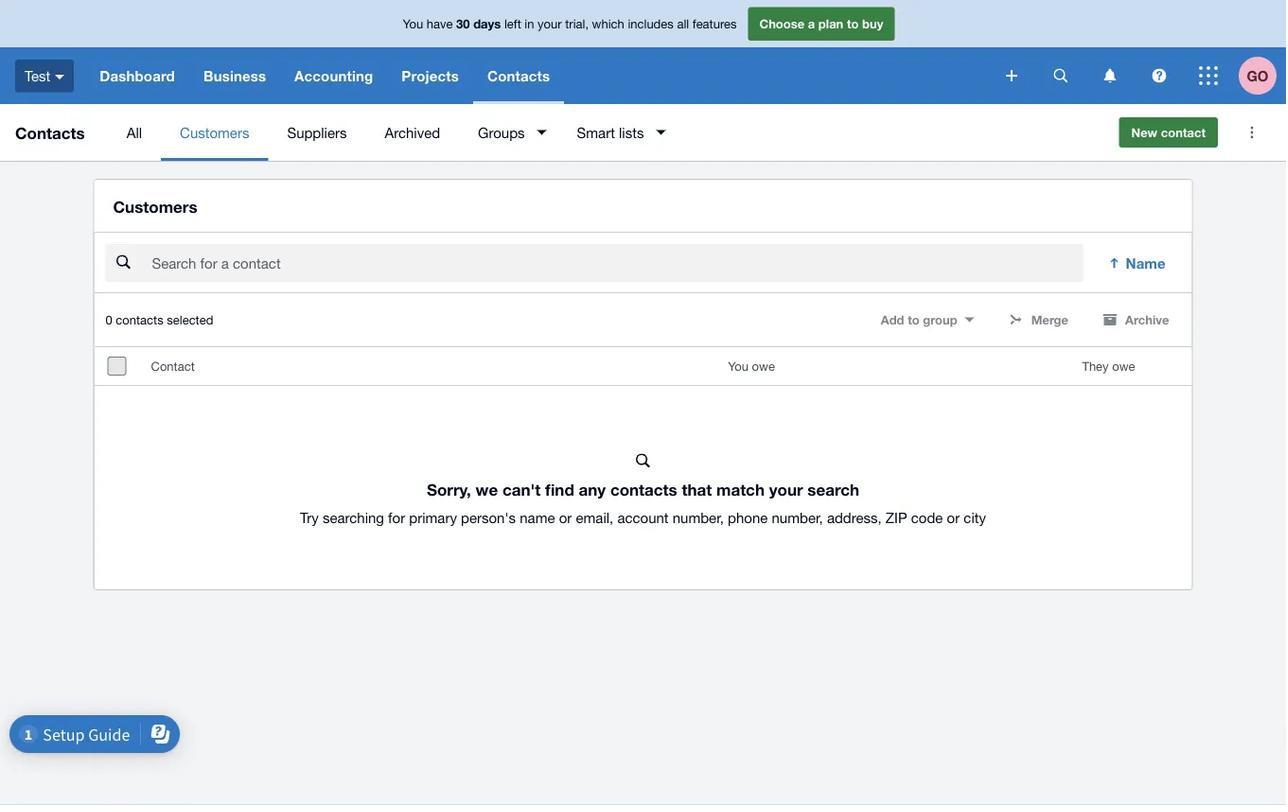 Task type: describe. For each thing, give the bounding box(es) containing it.
sorry, we can't find any contacts that match your search
[[427, 480, 860, 499]]

contacts button
[[473, 47, 564, 104]]

business
[[203, 67, 266, 84]]

your inside the contact list table element
[[769, 480, 803, 499]]

try searching for primary person's name or email, account number, phone number, address, zip code or city
[[300, 510, 986, 526]]

1 or from the left
[[559, 510, 572, 526]]

have
[[427, 16, 453, 31]]

suppliers
[[287, 124, 347, 141]]

in
[[525, 16, 534, 31]]

for
[[388, 510, 405, 526]]

code
[[911, 510, 943, 526]]

all
[[677, 16, 689, 31]]

actions menu image
[[1234, 114, 1271, 151]]

merge button
[[997, 305, 1080, 335]]

trial,
[[565, 16, 589, 31]]

contacts inside the contact list table element
[[610, 480, 678, 499]]

they
[[1082, 359, 1109, 374]]

lists
[[619, 124, 644, 141]]

groups
[[478, 124, 525, 141]]

projects button
[[387, 47, 473, 104]]

you for you have 30 days left in your trial, which includes all features
[[403, 16, 423, 31]]

email,
[[576, 510, 614, 526]]

includes
[[628, 16, 674, 31]]

which
[[592, 16, 625, 31]]

groups button
[[459, 104, 558, 161]]

business button
[[189, 47, 280, 104]]

0 contacts selected
[[106, 313, 213, 327]]

primary
[[409, 510, 457, 526]]

your inside banner
[[538, 16, 562, 31]]

add
[[881, 313, 905, 327]]

you for you owe
[[728, 359, 749, 374]]

try
[[300, 510, 319, 526]]

svg image inside test popup button
[[55, 75, 65, 79]]

0 horizontal spatial contacts
[[116, 313, 163, 327]]

contact list table element
[[94, 348, 1192, 590]]

group
[[923, 313, 958, 327]]

test button
[[0, 47, 85, 104]]

city
[[964, 510, 986, 526]]

that
[[682, 480, 712, 499]]

1 vertical spatial customers
[[113, 197, 197, 216]]

customers inside button
[[180, 124, 249, 141]]

archive button
[[1092, 305, 1181, 335]]

can't
[[503, 480, 541, 499]]

to inside banner
[[847, 16, 859, 31]]

Search for a contact field
[[150, 245, 1084, 281]]

contact
[[1161, 125, 1206, 140]]

name
[[1126, 255, 1166, 272]]

dashboard link
[[85, 47, 189, 104]]

dashboard
[[100, 67, 175, 84]]

choose a plan to buy
[[760, 16, 884, 31]]

choose
[[760, 16, 805, 31]]

we
[[476, 480, 498, 499]]

archive
[[1126, 313, 1170, 327]]

1 vertical spatial contacts
[[15, 123, 85, 142]]

a
[[808, 16, 815, 31]]

customers button
[[161, 104, 268, 161]]

new contact button
[[1119, 117, 1218, 148]]



Task type: vqa. For each thing, say whether or not it's contained in the screenshot.
contacts
yes



Task type: locate. For each thing, give the bounding box(es) containing it.
menu
[[108, 104, 1104, 161]]

navigation containing dashboard
[[85, 47, 993, 104]]

1 horizontal spatial to
[[908, 313, 920, 327]]

smart
[[577, 124, 615, 141]]

contacts up try searching for primary person's name or email, account number, phone number, address, zip code or city
[[610, 480, 678, 499]]

buy
[[862, 16, 884, 31]]

1 horizontal spatial or
[[947, 510, 960, 526]]

1 vertical spatial you
[[728, 359, 749, 374]]

you inside the contact list table element
[[728, 359, 749, 374]]

your right match
[[769, 480, 803, 499]]

suppliers button
[[268, 104, 366, 161]]

address,
[[827, 510, 882, 526]]

0 horizontal spatial you
[[403, 16, 423, 31]]

add to group button
[[870, 305, 986, 335]]

0 vertical spatial your
[[538, 16, 562, 31]]

you
[[403, 16, 423, 31], [728, 359, 749, 374]]

customers down the business
[[180, 124, 249, 141]]

projects
[[402, 67, 459, 84]]

smart lists
[[577, 124, 644, 141]]

contact
[[151, 359, 195, 374]]

2 owe from the left
[[1113, 359, 1136, 374]]

searching
[[323, 510, 384, 526]]

days
[[474, 16, 501, 31]]

0 horizontal spatial or
[[559, 510, 572, 526]]

1 horizontal spatial your
[[769, 480, 803, 499]]

match
[[717, 480, 765, 499]]

zip
[[886, 510, 908, 526]]

1 vertical spatial your
[[769, 480, 803, 499]]

1 horizontal spatial svg image
[[1199, 66, 1218, 85]]

to
[[847, 16, 859, 31], [908, 313, 920, 327]]

or left city
[[947, 510, 960, 526]]

phone
[[728, 510, 768, 526]]

owe for you owe
[[752, 359, 775, 374]]

you have 30 days left in your trial, which includes all features
[[403, 16, 737, 31]]

owe
[[752, 359, 775, 374], [1113, 359, 1136, 374]]

any
[[579, 480, 606, 499]]

banner containing dashboard
[[0, 0, 1287, 104]]

navigation
[[85, 47, 993, 104]]

sorry,
[[427, 480, 471, 499]]

svg image
[[1054, 69, 1068, 83], [1104, 69, 1117, 83], [1153, 69, 1167, 83], [1006, 70, 1018, 81]]

to left buy
[[847, 16, 859, 31]]

accounting
[[295, 67, 373, 84]]

all
[[127, 124, 142, 141]]

selected
[[167, 313, 213, 327]]

you owe
[[728, 359, 775, 374]]

account
[[618, 510, 669, 526]]

owe for they owe
[[1113, 359, 1136, 374]]

customers
[[180, 124, 249, 141], [113, 197, 197, 216]]

svg image
[[1199, 66, 1218, 85], [55, 75, 65, 79]]

1 vertical spatial to
[[908, 313, 920, 327]]

name button
[[1096, 244, 1181, 282]]

1 horizontal spatial you
[[728, 359, 749, 374]]

number,
[[673, 510, 724, 526], [772, 510, 823, 526]]

0 vertical spatial contacts
[[487, 67, 550, 84]]

svg image left go
[[1199, 66, 1218, 85]]

banner
[[0, 0, 1287, 104]]

name
[[520, 510, 555, 526]]

1 number, from the left
[[673, 510, 724, 526]]

1 horizontal spatial number,
[[772, 510, 823, 526]]

test
[[25, 67, 50, 84]]

archived
[[385, 124, 440, 141]]

1 horizontal spatial contacts
[[610, 480, 678, 499]]

you inside banner
[[403, 16, 423, 31]]

0 vertical spatial you
[[403, 16, 423, 31]]

go button
[[1239, 47, 1287, 104]]

or right name
[[559, 510, 572, 526]]

1 vertical spatial contacts
[[610, 480, 678, 499]]

to inside 'popup button'
[[908, 313, 920, 327]]

your
[[538, 16, 562, 31], [769, 480, 803, 499]]

plan
[[819, 16, 844, 31]]

0 horizontal spatial contacts
[[15, 123, 85, 142]]

0 horizontal spatial owe
[[752, 359, 775, 374]]

svg image right test on the top left of page
[[55, 75, 65, 79]]

to right add on the right top
[[908, 313, 920, 327]]

new
[[1132, 125, 1158, 140]]

find
[[545, 480, 574, 499]]

1 horizontal spatial owe
[[1113, 359, 1136, 374]]

0
[[106, 313, 112, 327]]

archived button
[[366, 104, 459, 161]]

contacts down left
[[487, 67, 550, 84]]

smart lists button
[[558, 104, 677, 161]]

search
[[808, 480, 860, 499]]

30
[[456, 16, 470, 31]]

0 vertical spatial to
[[847, 16, 859, 31]]

they owe
[[1082, 359, 1136, 374]]

0 vertical spatial customers
[[180, 124, 249, 141]]

features
[[693, 16, 737, 31]]

or
[[559, 510, 572, 526], [947, 510, 960, 526]]

0 vertical spatial contacts
[[116, 313, 163, 327]]

navigation inside banner
[[85, 47, 993, 104]]

menu containing all
[[108, 104, 1104, 161]]

your right in
[[538, 16, 562, 31]]

number, down search
[[772, 510, 823, 526]]

contacts
[[487, 67, 550, 84], [15, 123, 85, 142]]

contacts right 0
[[116, 313, 163, 327]]

new contact
[[1132, 125, 1206, 140]]

add to group
[[881, 313, 958, 327]]

contacts inside popup button
[[487, 67, 550, 84]]

person's
[[461, 510, 516, 526]]

merge
[[1032, 313, 1069, 327]]

contacts down test popup button at the top left
[[15, 123, 85, 142]]

1 owe from the left
[[752, 359, 775, 374]]

customers down the all button
[[113, 197, 197, 216]]

go
[[1247, 67, 1269, 84]]

left
[[505, 16, 521, 31]]

number, down that
[[673, 510, 724, 526]]

all button
[[108, 104, 161, 161]]

0 horizontal spatial number,
[[673, 510, 724, 526]]

2 or from the left
[[947, 510, 960, 526]]

accounting button
[[280, 47, 387, 104]]

0 horizontal spatial your
[[538, 16, 562, 31]]

0 horizontal spatial svg image
[[55, 75, 65, 79]]

2 number, from the left
[[772, 510, 823, 526]]

0 horizontal spatial to
[[847, 16, 859, 31]]

contacts
[[116, 313, 163, 327], [610, 480, 678, 499]]

1 horizontal spatial contacts
[[487, 67, 550, 84]]



